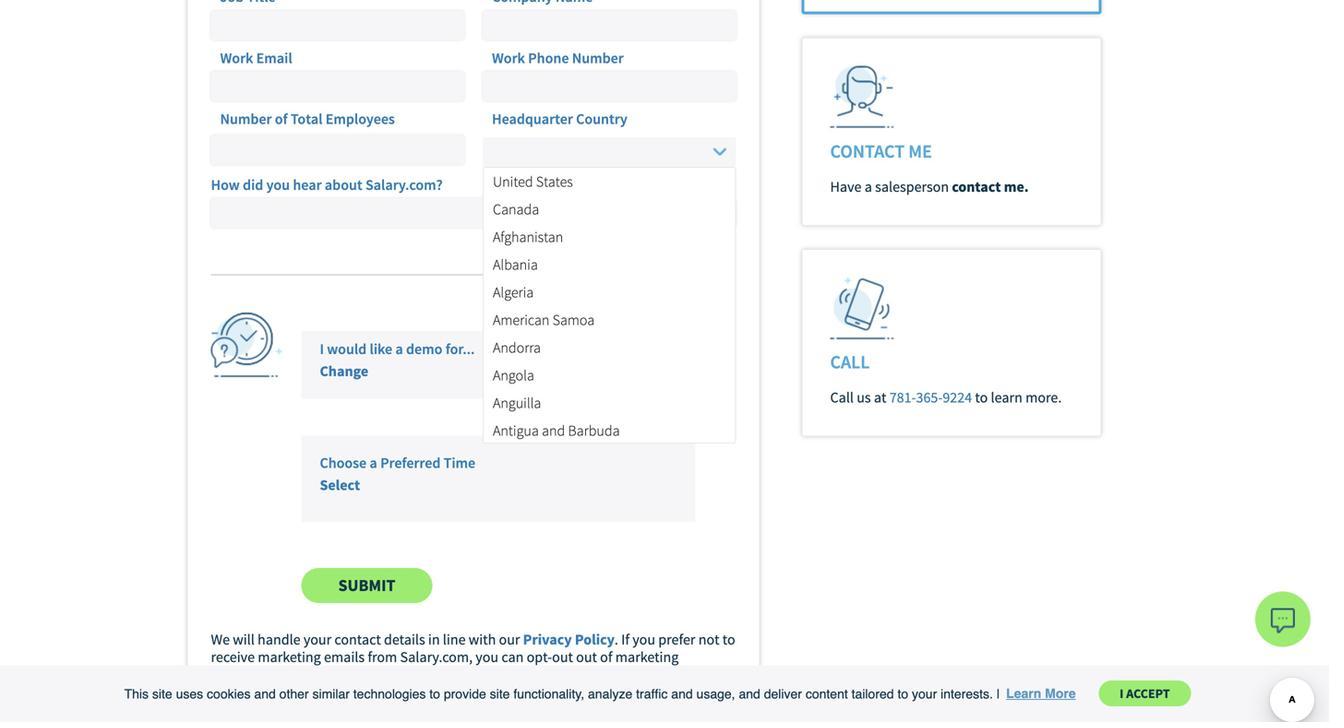 Task type: vqa. For each thing, say whether or not it's contained in the screenshot.
details
yes



Task type: describe. For each thing, give the bounding box(es) containing it.
united
[[493, 172, 533, 191]]

contact me
[[830, 140, 932, 163]]

content
[[806, 687, 848, 702]]

samoa
[[553, 311, 595, 329]]

would
[[327, 340, 367, 359]]

of inside the . if you prefer not to receive marketing emails from salary.com, you can opt-out out of marketing communications at any time by clicking unsubscribe.
[[600, 649, 613, 667]]

learn
[[1007, 687, 1042, 702]]

you for did
[[266, 176, 290, 194]]

not
[[699, 631, 720, 649]]

work for work phone number
[[492, 49, 525, 67]]

opt-
[[527, 649, 552, 667]]

change link
[[320, 363, 369, 381]]

traffic
[[636, 687, 668, 702]]

how did you hear about salary.com?
[[211, 176, 443, 194]]

deliver
[[764, 687, 802, 702]]

1 vertical spatial contact
[[335, 631, 381, 649]]

clicking
[[408, 666, 455, 685]]

phone
[[528, 49, 569, 67]]

1 horizontal spatial number
[[572, 49, 624, 67]]

communications
[[211, 666, 315, 685]]

employees
[[326, 110, 395, 128]]

we will handle your contact details in line with our privacy policy
[[211, 631, 615, 649]]

call
[[830, 389, 854, 407]]

1 horizontal spatial a
[[396, 340, 403, 359]]

more
[[1045, 687, 1076, 702]]

you for if
[[633, 631, 656, 649]]

choose a preferred time select
[[320, 454, 476, 495]]

have a salesperson contact me.
[[830, 178, 1029, 196]]

receive
[[211, 649, 255, 667]]

we
[[211, 631, 230, 649]]

interests.
[[941, 687, 993, 702]]

i for i accept
[[1120, 686, 1124, 703]]

me
[[909, 140, 932, 163]]

by
[[390, 666, 405, 685]]

contact
[[830, 140, 905, 163]]

me.
[[1004, 178, 1029, 196]]

andorra
[[493, 339, 541, 357]]

in
[[428, 631, 440, 649]]

and left deliver at the bottom right of page
[[739, 687, 761, 702]]

our
[[499, 631, 520, 649]]

cookies
[[207, 687, 251, 702]]

compdata surveys
[[516, 340, 636, 359]]

to right tailored
[[898, 687, 909, 702]]

unsubscribe.
[[458, 666, 538, 685]]

if
[[621, 631, 630, 649]]

call us at 781-365-9224 to learn more.
[[830, 389, 1062, 407]]

0 horizontal spatial number
[[220, 110, 272, 128]]

headquarter country
[[492, 110, 628, 128]]

similar
[[312, 687, 350, 702]]

0 horizontal spatial of
[[275, 110, 288, 128]]

canada
[[493, 200, 539, 219]]

us
[[857, 389, 871, 407]]

9224
[[943, 389, 972, 407]]

afghanistan
[[493, 228, 563, 246]]

|
[[997, 687, 1000, 702]]

your inside cookieconsent 'dialog'
[[912, 687, 937, 702]]

submit
[[338, 575, 396, 596]]

like
[[370, 340, 392, 359]]

other
[[279, 687, 309, 702]]

handle
[[258, 631, 301, 649]]

a for preferred
[[370, 454, 377, 473]]

work phone number
[[492, 49, 624, 67]]

1 marketing from the left
[[258, 649, 321, 667]]

country
[[576, 110, 628, 128]]

angola
[[493, 366, 534, 385]]

this site uses cookies and other similar technologies to provide site functionality, analyze traffic and usage, and deliver content tailored to your interests. | learn more
[[124, 687, 1076, 702]]

and inside united states canada afghanistan albania algeria american samoa andorra angola anguilla antigua and barbuda
[[542, 422, 565, 440]]

781-365-9224 link
[[890, 389, 972, 407]]

details
[[384, 631, 425, 649]]

line
[[443, 631, 466, 649]]

compdata
[[516, 340, 583, 359]]

algeria
[[493, 283, 534, 302]]

i for i would like a demo for...
[[320, 340, 324, 359]]

about
[[325, 176, 363, 194]]

salesperson
[[875, 178, 949, 196]]



Task type: locate. For each thing, give the bounding box(es) containing it.
hear
[[293, 176, 322, 194]]

2 horizontal spatial a
[[865, 178, 872, 196]]

None email field
[[211, 72, 464, 101]]

2 horizontal spatial you
[[633, 631, 656, 649]]

at inside the . if you prefer not to receive marketing emails from salary.com, you can opt-out out of marketing communications at any time by clicking unsubscribe.
[[318, 666, 330, 685]]

i left 'accept'
[[1120, 686, 1124, 703]]

and right antigua
[[542, 422, 565, 440]]

your
[[304, 631, 332, 649], [912, 687, 937, 702]]

emails
[[324, 649, 365, 667]]

states
[[536, 172, 573, 191]]

.
[[615, 631, 619, 649]]

your right handle
[[304, 631, 332, 649]]

choose
[[320, 454, 367, 473]]

0 vertical spatial contact
[[952, 178, 1001, 196]]

1 horizontal spatial contact
[[952, 178, 1001, 196]]

i inside button
[[1120, 686, 1124, 703]]

functionality,
[[514, 687, 585, 702]]

marketing up the traffic
[[616, 649, 679, 667]]

0 horizontal spatial site
[[152, 687, 172, 702]]

analyze
[[588, 687, 633, 702]]

from
[[368, 649, 397, 667]]

have
[[830, 178, 862, 196]]

and right the traffic
[[671, 687, 693, 702]]

1 horizontal spatial your
[[912, 687, 937, 702]]

site right this
[[152, 687, 172, 702]]

365-
[[916, 389, 943, 407]]

marketing up other
[[258, 649, 321, 667]]

site
[[152, 687, 172, 702], [490, 687, 510, 702]]

0 horizontal spatial out
[[552, 649, 573, 667]]

contact left me.
[[952, 178, 1001, 196]]

number left total
[[220, 110, 272, 128]]

0 horizontal spatial a
[[370, 454, 377, 473]]

1 vertical spatial i
[[1120, 686, 1124, 703]]

at
[[874, 389, 887, 407], [318, 666, 330, 685]]

and down communications
[[254, 687, 276, 702]]

work left phone
[[492, 49, 525, 67]]

preferred
[[380, 454, 441, 473]]

learn more button
[[1004, 681, 1079, 708]]

0 horizontal spatial contact
[[335, 631, 381, 649]]

united states canada afghanistan albania algeria american samoa andorra angola anguilla antigua and barbuda
[[493, 172, 620, 440]]

to inside the . if you prefer not to receive marketing emails from salary.com, you can opt-out out of marketing communications at any time by clicking unsubscribe.
[[723, 631, 736, 649]]

number
[[572, 49, 624, 67], [220, 110, 272, 128]]

0 vertical spatial of
[[275, 110, 288, 128]]

any
[[333, 666, 356, 685]]

site down unsubscribe.
[[490, 687, 510, 702]]

0 vertical spatial i
[[320, 340, 324, 359]]

contact up the any
[[335, 631, 381, 649]]

can
[[502, 649, 524, 667]]

more.
[[1026, 389, 1062, 407]]

prefer
[[659, 631, 696, 649]]

work email
[[220, 49, 292, 67]]

with
[[469, 631, 496, 649]]

2 out from the left
[[576, 649, 597, 667]]

at up the 'similar'
[[318, 666, 330, 685]]

2 site from the left
[[490, 687, 510, 702]]

out
[[552, 649, 573, 667], [576, 649, 597, 667]]

work left email
[[220, 49, 253, 67]]

tailored
[[852, 687, 894, 702]]

this
[[124, 687, 149, 702]]

2 vertical spatial a
[[370, 454, 377, 473]]

1 out from the left
[[552, 649, 573, 667]]

provide
[[444, 687, 486, 702]]

call
[[830, 351, 870, 374]]

at right the us
[[874, 389, 887, 407]]

0 vertical spatial number
[[572, 49, 624, 67]]

1 horizontal spatial marketing
[[616, 649, 679, 667]]

privacy policy link
[[523, 631, 615, 649]]

0 horizontal spatial your
[[304, 631, 332, 649]]

and
[[542, 422, 565, 440], [254, 687, 276, 702], [671, 687, 693, 702], [739, 687, 761, 702]]

1 horizontal spatial of
[[600, 649, 613, 667]]

number right phone
[[572, 49, 624, 67]]

1 horizontal spatial work
[[492, 49, 525, 67]]

0 horizontal spatial marketing
[[258, 649, 321, 667]]

contact
[[952, 178, 1001, 196], [335, 631, 381, 649]]

1 vertical spatial your
[[912, 687, 937, 702]]

i would like a demo for...
[[320, 340, 475, 359]]

a right like
[[396, 340, 403, 359]]

barbuda
[[568, 422, 620, 440]]

learn
[[991, 389, 1023, 407]]

work
[[220, 49, 253, 67], [492, 49, 525, 67]]

change
[[320, 363, 369, 381]]

i
[[320, 340, 324, 359], [1120, 686, 1124, 703]]

2 marketing from the left
[[616, 649, 679, 667]]

1 horizontal spatial i
[[1120, 686, 1124, 703]]

i accept button
[[1099, 682, 1191, 707]]

uses
[[176, 687, 203, 702]]

technologies
[[353, 687, 426, 702]]

to right 9224 on the right
[[975, 389, 988, 407]]

a for salesperson
[[865, 178, 872, 196]]

1 vertical spatial a
[[396, 340, 403, 359]]

privacy
[[523, 631, 572, 649]]

cookieconsent dialog
[[0, 666, 1330, 723]]

of
[[275, 110, 288, 128], [600, 649, 613, 667]]

for...
[[446, 340, 475, 359]]

1 vertical spatial number
[[220, 110, 272, 128]]

1 site from the left
[[152, 687, 172, 702]]

demo
[[406, 340, 443, 359]]

american
[[493, 311, 550, 329]]

i left would
[[320, 340, 324, 359]]

surveys
[[586, 340, 636, 359]]

work for work email
[[220, 49, 253, 67]]

of left .
[[600, 649, 613, 667]]

headquarter
[[492, 110, 573, 128]]

accept
[[1127, 686, 1170, 703]]

to right not
[[723, 631, 736, 649]]

out left policy
[[552, 649, 573, 667]]

you right if
[[633, 631, 656, 649]]

None text field
[[211, 198, 736, 228]]

you left can
[[476, 649, 499, 667]]

usage,
[[697, 687, 735, 702]]

0 horizontal spatial at
[[318, 666, 330, 685]]

albania
[[493, 256, 538, 274]]

you right the did
[[266, 176, 290, 194]]

0 vertical spatial at
[[874, 389, 887, 407]]

0 horizontal spatial i
[[320, 340, 324, 359]]

antigua
[[493, 422, 539, 440]]

of left total
[[275, 110, 288, 128]]

. if you prefer not to receive marketing emails from salary.com, you can opt-out out of marketing communications at any time by clicking unsubscribe.
[[211, 631, 736, 685]]

i accept
[[1120, 686, 1170, 703]]

1 horizontal spatial at
[[874, 389, 887, 407]]

to
[[975, 389, 988, 407], [723, 631, 736, 649], [430, 687, 440, 702], [898, 687, 909, 702]]

total
[[291, 110, 323, 128]]

salary.com,
[[400, 649, 473, 667]]

email
[[256, 49, 292, 67]]

a right have
[[865, 178, 872, 196]]

a right choose
[[370, 454, 377, 473]]

None text field
[[211, 11, 464, 40], [483, 11, 736, 40], [483, 72, 736, 101], [211, 135, 464, 165], [211, 11, 464, 40], [483, 11, 736, 40], [483, 72, 736, 101], [211, 135, 464, 165]]

0 vertical spatial a
[[865, 178, 872, 196]]

2 work from the left
[[492, 49, 525, 67]]

1 vertical spatial of
[[600, 649, 613, 667]]

1 horizontal spatial site
[[490, 687, 510, 702]]

1 work from the left
[[220, 49, 253, 67]]

1 vertical spatial at
[[318, 666, 330, 685]]

anguilla
[[493, 394, 541, 412]]

1 horizontal spatial out
[[576, 649, 597, 667]]

how
[[211, 176, 240, 194]]

to down clicking
[[430, 687, 440, 702]]

781-
[[890, 389, 916, 407]]

0 horizontal spatial work
[[220, 49, 253, 67]]

will
[[233, 631, 255, 649]]

did
[[243, 176, 263, 194]]

select link
[[320, 476, 360, 495]]

your left interests.
[[912, 687, 937, 702]]

marketing
[[258, 649, 321, 667], [616, 649, 679, 667]]

out left .
[[576, 649, 597, 667]]

policy
[[575, 631, 615, 649]]

0 horizontal spatial you
[[266, 176, 290, 194]]

0 vertical spatial your
[[304, 631, 332, 649]]

1 horizontal spatial you
[[476, 649, 499, 667]]

a inside choose a preferred time select
[[370, 454, 377, 473]]



